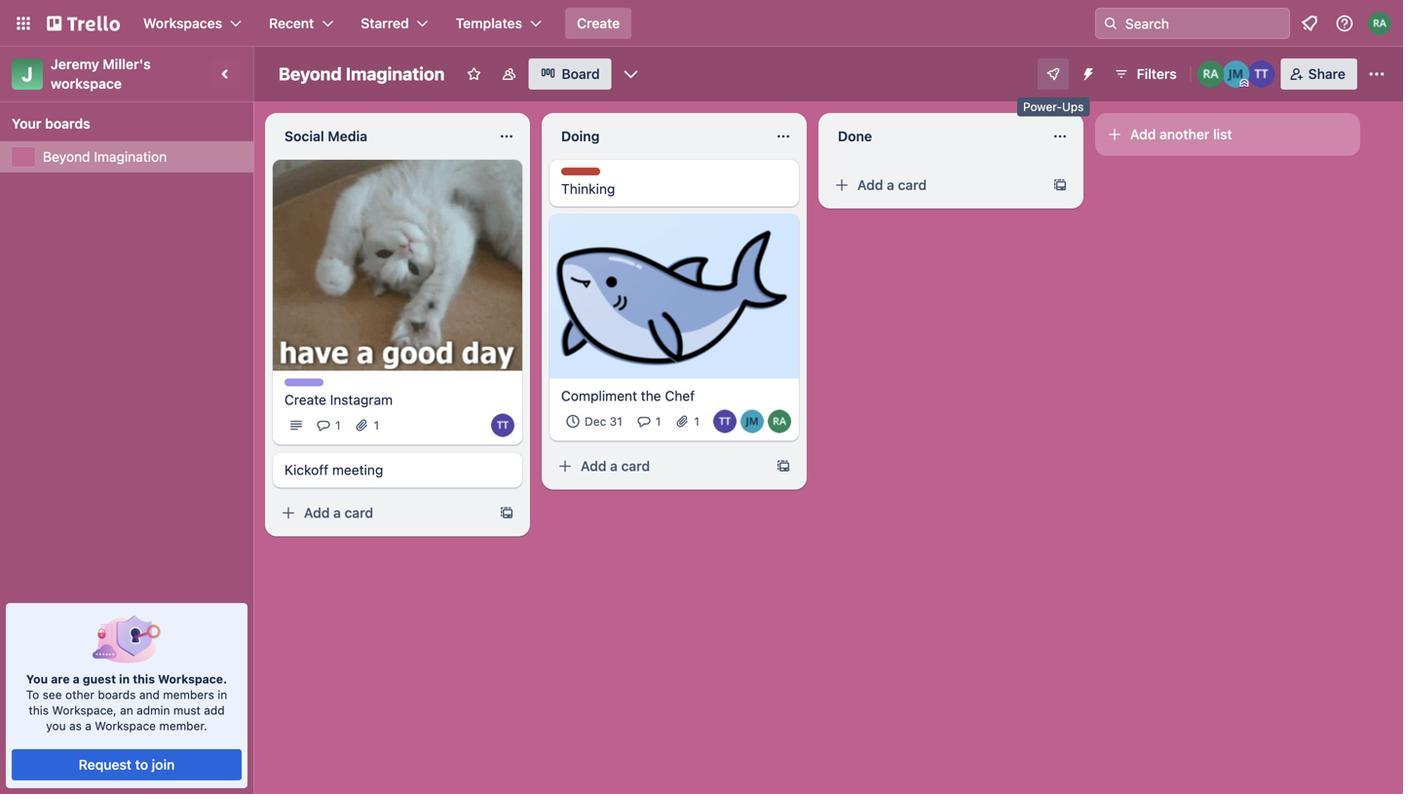 Task type: locate. For each thing, give the bounding box(es) containing it.
power-ups
[[1023, 100, 1084, 114]]

0 vertical spatial card
[[898, 177, 927, 193]]

jeremy miller's workspace
[[51, 56, 154, 92]]

1 horizontal spatial add a card
[[581, 458, 650, 474]]

1 vertical spatial add a card button
[[550, 451, 768, 482]]

power-ups tooltip
[[1017, 97, 1090, 117]]

create from template… image down power-ups tooltip
[[1052, 177, 1068, 193]]

admin
[[137, 704, 170, 717]]

ruby anderson (rubyanderson7) image
[[1368, 12, 1391, 35], [768, 410, 791, 433]]

1
[[656, 415, 661, 428], [694, 415, 700, 428], [335, 418, 341, 432], [374, 418, 379, 432]]

0 vertical spatial add a card
[[857, 177, 927, 193]]

ruby anderson (rubyanderson7) image right jeremy miller (jeremymiller198) image
[[768, 410, 791, 433]]

add
[[204, 704, 225, 717]]

beyond imagination down starred
[[279, 63, 445, 84]]

add a card button for social media
[[273, 497, 491, 529]]

add another list button
[[1095, 113, 1360, 156]]

1 vertical spatial create
[[285, 392, 326, 408]]

0 vertical spatial this
[[133, 672, 155, 686]]

filters
[[1137, 66, 1177, 82]]

share
[[1308, 66, 1346, 82]]

1 vertical spatial add a card
[[581, 458, 650, 474]]

member.
[[159, 719, 207, 733]]

are
[[51, 672, 70, 686]]

terry turtle (terryturtle) image
[[1248, 60, 1275, 88], [713, 410, 737, 433]]

card down 31
[[621, 458, 650, 474]]

boards
[[45, 115, 90, 132], [98, 688, 136, 702]]

your boards with 1 items element
[[12, 112, 232, 135]]

0 horizontal spatial terry turtle (terryturtle) image
[[713, 410, 737, 433]]

0 vertical spatial create
[[577, 15, 620, 31]]

add a card down 31
[[581, 458, 650, 474]]

0 vertical spatial add a card button
[[826, 170, 1045, 201]]

0 horizontal spatial create from template… image
[[499, 505, 514, 521]]

add
[[1130, 126, 1156, 142], [857, 177, 883, 193], [581, 458, 607, 474], [304, 505, 330, 521]]

dec
[[585, 415, 606, 428]]

create instagram
[[285, 392, 393, 408]]

Doing text field
[[550, 121, 764, 152]]

0 vertical spatial in
[[119, 672, 130, 686]]

1 vertical spatial boards
[[98, 688, 136, 702]]

miller's
[[103, 56, 151, 72]]

imagination down your boards with 1 items element
[[94, 149, 167, 165]]

1 vertical spatial this
[[29, 704, 49, 717]]

0 vertical spatial beyond
[[279, 63, 342, 84]]

0 horizontal spatial this
[[29, 704, 49, 717]]

0 horizontal spatial beyond
[[43, 149, 90, 165]]

boards up an
[[98, 688, 136, 702]]

add down done
[[857, 177, 883, 193]]

compliment the chef
[[561, 388, 695, 404]]

0 vertical spatial create from template… image
[[1052, 177, 1068, 193]]

templates
[[456, 15, 522, 31]]

members
[[163, 688, 214, 702]]

templates button
[[444, 8, 553, 39]]

kickoff
[[285, 462, 328, 478]]

card
[[898, 177, 927, 193], [621, 458, 650, 474], [344, 505, 373, 521]]

2 horizontal spatial add a card button
[[826, 170, 1045, 201]]

0 horizontal spatial card
[[344, 505, 373, 521]]

kickoff meeting
[[285, 462, 383, 478]]

workspace.
[[158, 672, 227, 686]]

add a card
[[857, 177, 927, 193], [581, 458, 650, 474], [304, 505, 373, 521]]

beyond imagination inside text box
[[279, 63, 445, 84]]

0 vertical spatial imagination
[[346, 63, 445, 84]]

you are a guest in this workspace. to see other boards and members in this workspace, an admin must add you as a workspace member.
[[26, 672, 227, 733]]

card down meeting
[[344, 505, 373, 521]]

beyond down your boards
[[43, 149, 90, 165]]

0 horizontal spatial create
[[285, 392, 326, 408]]

beyond down 'recent' popup button
[[279, 63, 342, 84]]

1 horizontal spatial this
[[133, 672, 155, 686]]

0 vertical spatial boards
[[45, 115, 90, 132]]

beyond
[[279, 63, 342, 84], [43, 149, 90, 165]]

thoughts
[[561, 169, 615, 182]]

search image
[[1103, 16, 1119, 31]]

color: purple, title: none image
[[285, 378, 324, 386]]

terry turtle (terryturtle) image left jeremy miller (jeremymiller198) image
[[713, 410, 737, 433]]

create from template… image down terry turtle (terryturtle) image
[[499, 505, 514, 521]]

1 down 'instagram'
[[374, 418, 379, 432]]

imagination
[[346, 63, 445, 84], [94, 149, 167, 165]]

add for the topmost add a card button
[[857, 177, 883, 193]]

1 horizontal spatial in
[[218, 688, 227, 702]]

add down kickoff
[[304, 505, 330, 521]]

1 vertical spatial ruby anderson (rubyanderson7) image
[[768, 410, 791, 433]]

card for social media
[[344, 505, 373, 521]]

in up add
[[218, 688, 227, 702]]

this
[[133, 672, 155, 686], [29, 704, 49, 717]]

add another list
[[1130, 126, 1232, 142]]

add a card button down kickoff meeting link
[[273, 497, 491, 529]]

1 down create instagram
[[335, 418, 341, 432]]

1 vertical spatial terry turtle (terryturtle) image
[[713, 410, 737, 433]]

color: bold red, title: "thoughts" element
[[561, 168, 615, 182]]

create inside button
[[577, 15, 620, 31]]

0 vertical spatial beyond imagination
[[279, 63, 445, 84]]

boards right your
[[45, 115, 90, 132]]

0 horizontal spatial imagination
[[94, 149, 167, 165]]

you
[[46, 719, 66, 733]]

power ups image
[[1045, 66, 1061, 82]]

recent button
[[257, 8, 345, 39]]

this down to
[[29, 704, 49, 717]]

create
[[577, 15, 620, 31], [285, 392, 326, 408]]

1 horizontal spatial add a card button
[[550, 451, 768, 482]]

Search field
[[1119, 9, 1289, 38]]

2 horizontal spatial add a card
[[857, 177, 927, 193]]

add for add a card button corresponding to doing
[[581, 458, 607, 474]]

1 horizontal spatial beyond
[[279, 63, 342, 84]]

in right "guest"
[[119, 672, 130, 686]]

back to home image
[[47, 8, 120, 39]]

chef
[[665, 388, 695, 404]]

add down dec 31 checkbox
[[581, 458, 607, 474]]

add a card button down 31
[[550, 451, 768, 482]]

this up and
[[133, 672, 155, 686]]

2 vertical spatial add a card button
[[273, 497, 491, 529]]

create from template… image
[[1052, 177, 1068, 193], [499, 505, 514, 521]]

beyond imagination down your boards with 1 items element
[[43, 149, 167, 165]]

workspace
[[51, 76, 122, 92]]

1 vertical spatial card
[[621, 458, 650, 474]]

in
[[119, 672, 130, 686], [218, 688, 227, 702]]

0 horizontal spatial ruby anderson (rubyanderson7) image
[[768, 410, 791, 433]]

terry turtle (terryturtle) image right ruby anderson (rubyanderson7) image
[[1248, 60, 1275, 88]]

0 horizontal spatial boards
[[45, 115, 90, 132]]

1 horizontal spatial card
[[621, 458, 650, 474]]

1 horizontal spatial boards
[[98, 688, 136, 702]]

to
[[26, 688, 39, 702]]

and
[[139, 688, 160, 702]]

create up board
[[577, 15, 620, 31]]

must
[[173, 704, 201, 717]]

beyond imagination
[[279, 63, 445, 84], [43, 149, 167, 165]]

see
[[43, 688, 62, 702]]

2 horizontal spatial card
[[898, 177, 927, 193]]

workspace
[[95, 719, 156, 733]]

0 horizontal spatial add a card
[[304, 505, 373, 521]]

add a card button down the done text box
[[826, 170, 1045, 201]]

add left the another
[[1130, 126, 1156, 142]]

instagram
[[330, 392, 393, 408]]

a down 31
[[610, 458, 618, 474]]

kickoff meeting link
[[285, 460, 511, 480]]

other
[[65, 688, 94, 702]]

0 vertical spatial terry turtle (terryturtle) image
[[1248, 60, 1275, 88]]

2 vertical spatial add a card
[[304, 505, 373, 521]]

j
[[22, 62, 33, 85]]

board
[[562, 66, 600, 82]]

2 vertical spatial card
[[344, 505, 373, 521]]

0 horizontal spatial add a card button
[[273, 497, 491, 529]]

doing
[[561, 128, 600, 144]]

customize views image
[[621, 64, 641, 84]]

add a card button
[[826, 170, 1045, 201], [550, 451, 768, 482], [273, 497, 491, 529]]

this member is an admin of this board. image
[[1240, 79, 1249, 88]]

imagination inside text box
[[346, 63, 445, 84]]

Dec 31 checkbox
[[561, 410, 628, 433]]

add a card down kickoff meeting
[[304, 505, 373, 521]]

terry turtle (terryturtle) image
[[491, 414, 514, 437]]

media
[[328, 128, 368, 144]]

a
[[887, 177, 894, 193], [610, 458, 618, 474], [333, 505, 341, 521], [73, 672, 80, 686], [85, 719, 91, 733]]

1 horizontal spatial imagination
[[346, 63, 445, 84]]

add a card down done
[[857, 177, 927, 193]]

ruby anderson (rubyanderson7) image right open information menu icon
[[1368, 12, 1391, 35]]

join
[[152, 757, 175, 773]]

0 vertical spatial ruby anderson (rubyanderson7) image
[[1368, 12, 1391, 35]]

create for create
[[577, 15, 620, 31]]

create down color: purple, title: none icon
[[285, 392, 326, 408]]

1 horizontal spatial terry turtle (terryturtle) image
[[1248, 60, 1275, 88]]

card down the done text box
[[898, 177, 927, 193]]

1 vertical spatial create from template… image
[[499, 505, 514, 521]]

1 horizontal spatial beyond imagination
[[279, 63, 445, 84]]

request
[[79, 757, 132, 773]]

1 horizontal spatial create
[[577, 15, 620, 31]]

1 vertical spatial beyond imagination
[[43, 149, 167, 165]]

imagination down the "starred" popup button
[[346, 63, 445, 84]]

workspace,
[[52, 704, 117, 717]]

primary element
[[0, 0, 1403, 47]]



Task type: describe. For each thing, give the bounding box(es) containing it.
workspaces button
[[132, 8, 253, 39]]

a right as
[[85, 719, 91, 733]]

1 vertical spatial imagination
[[94, 149, 167, 165]]

workspaces
[[143, 15, 222, 31]]

starred button
[[349, 8, 440, 39]]

add for add a card button related to social media
[[304, 505, 330, 521]]

thinking
[[561, 181, 615, 197]]

0 horizontal spatial beyond imagination
[[43, 149, 167, 165]]

ups
[[1062, 100, 1084, 114]]

list
[[1213, 126, 1232, 142]]

done
[[838, 128, 872, 144]]

a down kickoff meeting
[[333, 505, 341, 521]]

request to join
[[79, 757, 175, 773]]

beyond inside text box
[[279, 63, 342, 84]]

boards inside you are a guest in this workspace. to see other boards and members in this workspace, an admin must add you as a workspace member.
[[98, 688, 136, 702]]

thoughts thinking
[[561, 169, 615, 197]]

share button
[[1281, 58, 1357, 90]]

social
[[285, 128, 324, 144]]

compliment the chef link
[[561, 387, 787, 406]]

create instagram link
[[285, 390, 511, 410]]

add a card for social media
[[304, 505, 373, 521]]

automation image
[[1073, 58, 1100, 86]]

power-
[[1023, 100, 1062, 114]]

show menu image
[[1367, 64, 1387, 84]]

star or unstar board image
[[466, 66, 482, 82]]

1 vertical spatial beyond
[[43, 149, 90, 165]]

guest
[[83, 672, 116, 686]]

a right are
[[73, 672, 80, 686]]

board link
[[529, 58, 612, 90]]

1 horizontal spatial create from template… image
[[1052, 177, 1068, 193]]

ruby anderson (rubyanderson7) image
[[1197, 60, 1225, 88]]

add a card button for doing
[[550, 451, 768, 482]]

jeremy
[[51, 56, 99, 72]]

create from template… image
[[776, 459, 791, 474]]

Done text field
[[826, 121, 1041, 152]]

31
[[610, 415, 622, 428]]

1 down chef
[[694, 415, 700, 428]]

your
[[12, 115, 41, 132]]

1 vertical spatial in
[[218, 688, 227, 702]]

open information menu image
[[1335, 14, 1354, 33]]

social media
[[285, 128, 368, 144]]

recent
[[269, 15, 314, 31]]

jeremy miller (jeremymiller198) image
[[741, 410, 764, 433]]

request to join button
[[12, 749, 241, 780]]

1 down the
[[656, 415, 661, 428]]

1 horizontal spatial ruby anderson (rubyanderson7) image
[[1368, 12, 1391, 35]]

workspace visible image
[[501, 66, 517, 82]]

filters button
[[1108, 58, 1183, 90]]

the
[[641, 388, 661, 404]]

as
[[69, 719, 82, 733]]

meeting
[[332, 462, 383, 478]]

create button
[[565, 8, 632, 39]]

add a card for doing
[[581, 458, 650, 474]]

Board name text field
[[269, 58, 454, 90]]

to
[[135, 757, 148, 773]]

beyond imagination link
[[43, 147, 242, 167]]

add for add another list button
[[1130, 126, 1156, 142]]

Social Media text field
[[273, 121, 487, 152]]

an
[[120, 704, 133, 717]]

jeremy miller (jeremymiller198) image
[[1223, 60, 1250, 88]]

you
[[26, 672, 48, 686]]

card for doing
[[621, 458, 650, 474]]

0 notifications image
[[1298, 12, 1321, 35]]

another
[[1160, 126, 1210, 142]]

create for create instagram
[[285, 392, 326, 408]]

0 horizontal spatial in
[[119, 672, 130, 686]]

compliment
[[561, 388, 637, 404]]

your boards
[[12, 115, 90, 132]]

dec 31
[[585, 415, 622, 428]]

starred
[[361, 15, 409, 31]]

thinking link
[[561, 179, 787, 199]]

a down the done text box
[[887, 177, 894, 193]]

workspace navigation collapse icon image
[[212, 60, 240, 88]]



Task type: vqa. For each thing, say whether or not it's contained in the screenshot.
thoughts thinking
yes



